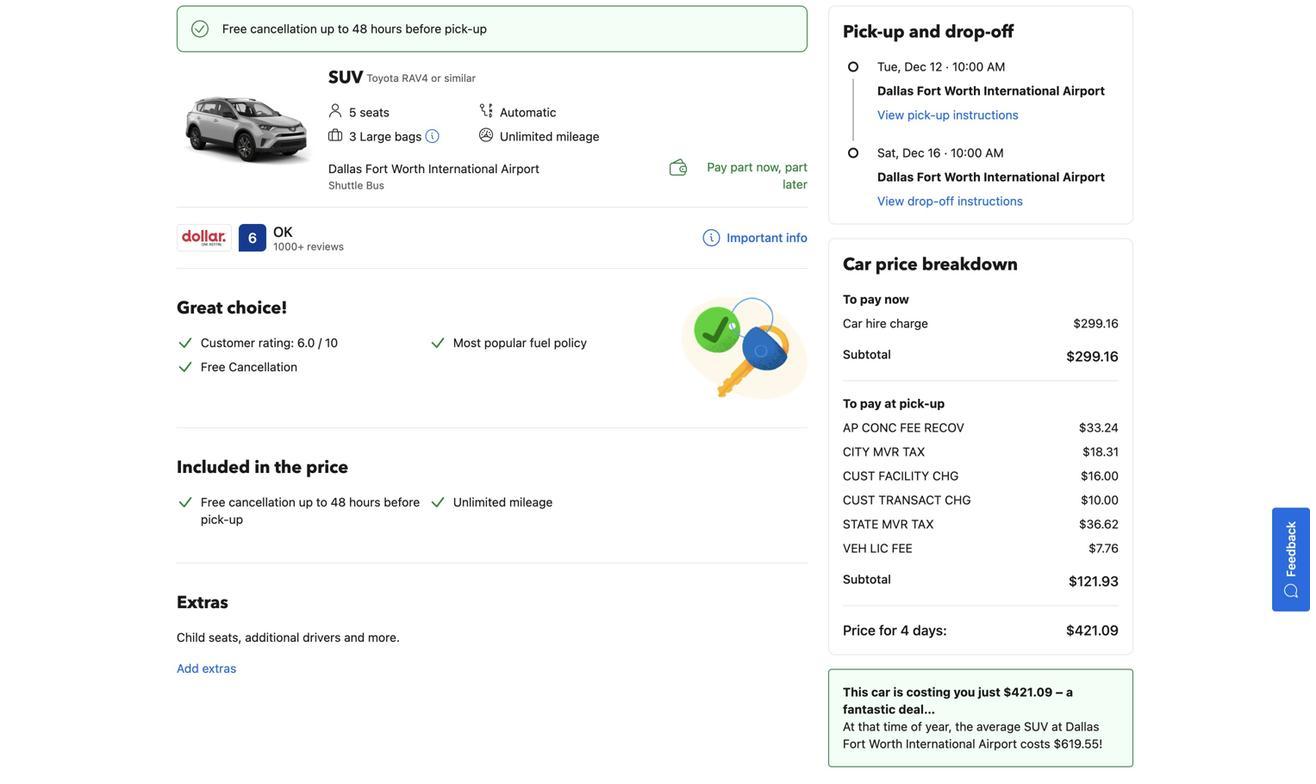 Task type: describe. For each thing, give the bounding box(es) containing it.
year,
[[925, 720, 952, 734]]

more.
[[368, 630, 400, 645]]

rating:
[[258, 336, 294, 350]]

supplied by dollar image
[[178, 225, 231, 251]]

pick-
[[843, 20, 883, 44]]

later
[[783, 177, 808, 191]]

a
[[1066, 685, 1073, 699]]

breakdown
[[922, 253, 1018, 277]]

am for sat, dec 16 · 10:00 am
[[985, 146, 1004, 160]]

airport inside dallas fort worth international airport shuttle bus
[[501, 161, 539, 176]]

2 part from the left
[[785, 160, 808, 174]]

$10.00
[[1081, 493, 1119, 507]]

0 vertical spatial free cancellation up to 48 hours before pick-up
[[222, 22, 487, 36]]

child
[[177, 630, 205, 645]]

mileage inside 'product card' group
[[556, 129, 599, 143]]

policy
[[554, 336, 587, 350]]

most popular fuel policy
[[453, 336, 587, 350]]

fort inside this car is costing you just $421.09 – a fantastic deal… at that time of year, the average suv at dallas fort worth international airport costs $619.55!
[[843, 737, 866, 751]]

included
[[177, 456, 250, 480]]

1 vertical spatial free cancellation up to 48 hours before pick-up
[[201, 495, 420, 527]]

to pay at pick-up
[[843, 396, 945, 411]]

at
[[843, 720, 855, 734]]

of
[[911, 720, 922, 734]]

this car is costing you just $421.09 – a fantastic deal… at that time of year, the average suv at dallas fort worth international airport costs $619.55!
[[843, 685, 1103, 751]]

dallas fort worth international airport for sat, dec 16 · 10:00 am
[[877, 170, 1105, 184]]

ok
[[273, 223, 293, 240]]

$18.31
[[1083, 445, 1119, 459]]

0 horizontal spatial to
[[316, 495, 327, 509]]

feedback button
[[1272, 508, 1310, 612]]

bus
[[366, 179, 384, 191]]

this
[[843, 685, 868, 699]]

costs
[[1020, 737, 1050, 751]]

price
[[843, 622, 876, 639]]

suv toyota rav4 or similar
[[328, 66, 476, 90]]

dallas inside this car is costing you just $421.09 – a fantastic deal… at that time of year, the average suv at dallas fort worth international airport costs $619.55!
[[1066, 720, 1099, 734]]

just
[[978, 685, 1000, 699]]

pay part now, part later
[[707, 160, 808, 191]]

$299.16 for subtotal
[[1066, 348, 1119, 365]]

is
[[893, 685, 903, 699]]

0 vertical spatial the
[[274, 456, 302, 480]]

costing
[[906, 685, 951, 699]]

deal…
[[899, 702, 935, 717]]

4
[[900, 622, 909, 639]]

$299.16 for car hire charge
[[1073, 316, 1119, 331]]

5 seats
[[349, 105, 389, 119]]

tax for city mvr tax
[[902, 445, 925, 459]]

you
[[954, 685, 975, 699]]

view for view pick-up instructions
[[877, 108, 904, 122]]

subtotal for $299.16
[[843, 347, 891, 362]]

worth up view drop-off instructions
[[944, 170, 981, 184]]

$421.09 inside this car is costing you just $421.09 – a fantastic deal… at that time of year, the average suv at dallas fort worth international airport costs $619.55!
[[1003, 685, 1053, 699]]

suv inside this car is costing you just $421.09 – a fantastic deal… at that time of year, the average suv at dallas fort worth international airport costs $619.55!
[[1024, 720, 1048, 734]]

average
[[976, 720, 1021, 734]]

important info
[[727, 230, 808, 245]]

hire
[[866, 316, 887, 331]]

1 vertical spatial unlimited mileage
[[453, 495, 553, 509]]

pay for $121.93
[[860, 396, 882, 411]]

dec for 16
[[902, 146, 924, 160]]

dec for 12
[[904, 59, 926, 74]]

pick- down included
[[201, 512, 229, 527]]

toyota
[[366, 72, 399, 84]]

ok 1000+ reviews
[[273, 223, 344, 252]]

1 vertical spatial hours
[[349, 495, 380, 509]]

view pick-up instructions
[[877, 108, 1018, 122]]

drop- inside button
[[907, 194, 939, 208]]

important
[[727, 230, 783, 245]]

worth inside dallas fort worth international airport shuttle bus
[[391, 161, 425, 176]]

large
[[360, 129, 391, 143]]

fee for conc
[[900, 421, 921, 435]]

1 horizontal spatial 48
[[352, 22, 367, 36]]

add extras
[[177, 661, 236, 676]]

most
[[453, 336, 481, 350]]

dallas fort worth international airport for tue, dec 12 · 10:00 am
[[877, 84, 1105, 98]]

in
[[254, 456, 270, 480]]

car for car hire charge
[[843, 316, 862, 331]]

dallas fort worth international airport shuttle bus
[[328, 161, 539, 191]]

to for $121.93
[[843, 396, 857, 411]]

price for 4 days:
[[843, 622, 947, 639]]

airport inside this car is costing you just $421.09 – a fantastic deal… at that time of year, the average suv at dallas fort worth international airport costs $619.55!
[[978, 737, 1017, 751]]

· for 12
[[946, 59, 949, 74]]

pick-up and drop-off
[[843, 20, 1014, 44]]

0 horizontal spatial price
[[306, 456, 348, 480]]

mvr for city
[[873, 445, 899, 459]]

$33.24
[[1079, 421, 1119, 435]]

lic
[[870, 541, 888, 555]]

international inside this car is costing you just $421.09 – a fantastic deal… at that time of year, the average suv at dallas fort worth international airport costs $619.55!
[[906, 737, 975, 751]]

6.0
[[297, 336, 315, 350]]

bags
[[395, 129, 422, 143]]

1 horizontal spatial and
[[909, 20, 941, 44]]

facility
[[879, 469, 929, 483]]

to pay now
[[843, 292, 909, 306]]

0 vertical spatial before
[[405, 22, 441, 36]]

unlimited mileage inside 'product card' group
[[500, 129, 599, 143]]

now
[[884, 292, 909, 306]]

state
[[843, 517, 879, 531]]

seats,
[[208, 630, 242, 645]]

cust for cust facility chg
[[843, 469, 875, 483]]

pick- up similar
[[445, 22, 473, 36]]

at inside this car is costing you just $421.09 – a fantastic deal… at that time of year, the average suv at dallas fort worth international airport costs $619.55!
[[1052, 720, 1062, 734]]

drivers
[[303, 630, 341, 645]]

add extras button
[[177, 660, 808, 677]]

to for $299.16
[[843, 292, 857, 306]]

tue, dec 12 · 10:00 am
[[877, 59, 1005, 74]]

view drop-off instructions
[[877, 194, 1023, 208]]

view pick-up instructions button
[[877, 106, 1018, 124]]

additional
[[245, 630, 299, 645]]

pay for $299.16
[[860, 292, 882, 306]]

0 vertical spatial at
[[884, 396, 896, 411]]

sat,
[[877, 146, 899, 160]]

car
[[871, 685, 890, 699]]

ap
[[843, 421, 858, 435]]

city
[[843, 445, 870, 459]]

that
[[858, 720, 880, 734]]

10
[[325, 336, 338, 350]]

extras
[[202, 661, 236, 676]]

10:00 for 16
[[951, 146, 982, 160]]

time
[[883, 720, 908, 734]]

choice!
[[227, 296, 287, 320]]

view for view drop-off instructions
[[877, 194, 904, 208]]



Task type: locate. For each thing, give the bounding box(es) containing it.
worth inside this car is costing you just $421.09 – a fantastic deal… at that time of year, the average suv at dallas fort worth international airport costs $619.55!
[[869, 737, 903, 751]]

at up $619.55!
[[1052, 720, 1062, 734]]

dallas fort worth international airport
[[877, 84, 1105, 98], [877, 170, 1105, 184]]

at up 'conc'
[[884, 396, 896, 411]]

16
[[928, 146, 941, 160]]

dec left 12
[[904, 59, 926, 74]]

price right 'in'
[[306, 456, 348, 480]]

1 vertical spatial free
[[201, 360, 225, 374]]

am
[[987, 59, 1005, 74], [985, 146, 1004, 160]]

car hire charge
[[843, 316, 928, 331]]

popular
[[484, 336, 527, 350]]

dec
[[904, 59, 926, 74], [902, 146, 924, 160]]

1 vertical spatial $299.16
[[1066, 348, 1119, 365]]

1 pay from the top
[[860, 292, 882, 306]]

2 cust from the top
[[843, 493, 875, 507]]

1 vertical spatial dec
[[902, 146, 924, 160]]

0 vertical spatial $421.09
[[1066, 622, 1119, 639]]

$121.93
[[1069, 573, 1119, 590]]

cust facility chg
[[843, 469, 959, 483]]

airport
[[1063, 84, 1105, 98], [501, 161, 539, 176], [1063, 170, 1105, 184], [978, 737, 1017, 751]]

1 dallas fort worth international airport from the top
[[877, 84, 1105, 98]]

$421.09 left –
[[1003, 685, 1053, 699]]

1 vertical spatial and
[[344, 630, 365, 645]]

to down included in the price
[[316, 495, 327, 509]]

mvr down 'conc'
[[873, 445, 899, 459]]

1 vertical spatial suv
[[1024, 720, 1048, 734]]

city mvr tax
[[843, 445, 925, 459]]

dallas up shuttle
[[328, 161, 362, 176]]

2 view from the top
[[877, 194, 904, 208]]

0 vertical spatial unlimited
[[500, 129, 553, 143]]

veh lic fee
[[843, 541, 913, 555]]

am for tue, dec 12 · 10:00 am
[[987, 59, 1005, 74]]

0 horizontal spatial and
[[344, 630, 365, 645]]

48 up toyota in the left of the page
[[352, 22, 367, 36]]

cust for cust transact chg
[[843, 493, 875, 507]]

0 vertical spatial am
[[987, 59, 1005, 74]]

fuel
[[530, 336, 551, 350]]

0 vertical spatial free
[[222, 22, 247, 36]]

and
[[909, 20, 941, 44], [344, 630, 365, 645]]

48 down included in the price
[[331, 495, 346, 509]]

mvr for state
[[882, 517, 908, 531]]

0 vertical spatial mvr
[[873, 445, 899, 459]]

to
[[843, 292, 857, 306], [843, 396, 857, 411]]

6
[[248, 230, 257, 246]]

$299.16
[[1073, 316, 1119, 331], [1066, 348, 1119, 365]]

am right 12
[[987, 59, 1005, 74]]

price
[[875, 253, 918, 277], [306, 456, 348, 480]]

to up ap
[[843, 396, 857, 411]]

free cancellation up to 48 hours before pick-up down included in the price
[[201, 495, 420, 527]]

fee right lic
[[892, 541, 913, 555]]

unlimited inside 'product card' group
[[500, 129, 553, 143]]

/
[[318, 336, 322, 350]]

1 vertical spatial fee
[[892, 541, 913, 555]]

0 vertical spatial car
[[843, 253, 871, 277]]

view drop-off instructions button
[[877, 193, 1023, 210]]

drop- up tue, dec 12 · 10:00 am
[[945, 20, 991, 44]]

recov
[[924, 421, 964, 435]]

seats
[[360, 105, 389, 119]]

instructions up sat, dec 16 · 10:00 am
[[953, 108, 1018, 122]]

subtotal for $121.93
[[843, 572, 891, 586]]

fee for lic
[[892, 541, 913, 555]]

dallas down sat,
[[877, 170, 914, 184]]

1 vertical spatial ·
[[944, 146, 947, 160]]

and left more.
[[344, 630, 365, 645]]

pay
[[707, 160, 727, 174]]

1 vertical spatial $421.09
[[1003, 685, 1053, 699]]

1 vertical spatial the
[[955, 720, 973, 734]]

0 vertical spatial hours
[[371, 22, 402, 36]]

great
[[177, 296, 223, 320]]

1 horizontal spatial part
[[785, 160, 808, 174]]

chg for cust facility chg
[[932, 469, 959, 483]]

1 vertical spatial 10:00
[[951, 146, 982, 160]]

worth down "time"
[[869, 737, 903, 751]]

view down sat,
[[877, 194, 904, 208]]

3 large bags
[[349, 129, 422, 143]]

0 horizontal spatial part
[[730, 160, 753, 174]]

1 horizontal spatial mileage
[[556, 129, 599, 143]]

mvr down cust transact chg
[[882, 517, 908, 531]]

drop- down 16
[[907, 194, 939, 208]]

cust transact chg
[[843, 493, 971, 507]]

free cancellation up to 48 hours before pick-up up toyota in the left of the page
[[222, 22, 487, 36]]

0 vertical spatial cancellation
[[250, 22, 317, 36]]

1 car from the top
[[843, 253, 871, 277]]

0 vertical spatial mileage
[[556, 129, 599, 143]]

subtotal down hire
[[843, 347, 891, 362]]

1 horizontal spatial at
[[1052, 720, 1062, 734]]

0 vertical spatial dallas fort worth international airport
[[877, 84, 1105, 98]]

great choice!
[[177, 296, 287, 320]]

the inside this car is costing you just $421.09 – a fantastic deal… at that time of year, the average suv at dallas fort worth international airport costs $619.55!
[[955, 720, 973, 734]]

0 horizontal spatial off
[[939, 194, 954, 208]]

pick- up 16
[[907, 108, 936, 122]]

2 to from the top
[[843, 396, 857, 411]]

suv inside 'product card' group
[[328, 66, 363, 90]]

1 vertical spatial to
[[843, 396, 857, 411]]

1 vertical spatial pay
[[860, 396, 882, 411]]

0 horizontal spatial at
[[884, 396, 896, 411]]

1 vertical spatial am
[[985, 146, 1004, 160]]

free cancellation up to 48 hours before pick-up
[[222, 22, 487, 36], [201, 495, 420, 527]]

ap conc fee recov
[[843, 421, 964, 435]]

1 vertical spatial to
[[316, 495, 327, 509]]

1 horizontal spatial off
[[991, 20, 1014, 44]]

$16.00
[[1081, 469, 1119, 483]]

to up suv toyota rav4 or similar
[[338, 22, 349, 36]]

0 vertical spatial chg
[[932, 469, 959, 483]]

chg right facility
[[932, 469, 959, 483]]

pick- inside button
[[907, 108, 936, 122]]

customer
[[201, 336, 255, 350]]

0 vertical spatial drop-
[[945, 20, 991, 44]]

0 vertical spatial 48
[[352, 22, 367, 36]]

· right 12
[[946, 59, 949, 74]]

pick-
[[445, 22, 473, 36], [907, 108, 936, 122], [899, 396, 930, 411], [201, 512, 229, 527]]

off inside button
[[939, 194, 954, 208]]

dallas inside dallas fort worth international airport shuttle bus
[[328, 161, 362, 176]]

to
[[338, 22, 349, 36], [316, 495, 327, 509]]

am down view pick-up instructions button
[[985, 146, 1004, 160]]

1 vertical spatial at
[[1052, 720, 1062, 734]]

fee down "to pay at pick-up"
[[900, 421, 921, 435]]

1 vertical spatial view
[[877, 194, 904, 208]]

reviews
[[307, 240, 344, 252]]

0 vertical spatial off
[[991, 20, 1014, 44]]

the right 'in'
[[274, 456, 302, 480]]

0 vertical spatial tax
[[902, 445, 925, 459]]

fort up bus
[[365, 161, 388, 176]]

at
[[884, 396, 896, 411], [1052, 720, 1062, 734]]

fort
[[917, 84, 941, 98], [365, 161, 388, 176], [917, 170, 941, 184], [843, 737, 866, 751]]

important info button
[[703, 229, 808, 246]]

car up to pay now
[[843, 253, 871, 277]]

off down sat, dec 16 · 10:00 am
[[939, 194, 954, 208]]

info
[[786, 230, 808, 245]]

$36.62
[[1079, 517, 1119, 531]]

0 vertical spatial to
[[843, 292, 857, 306]]

pick- up ap conc fee recov on the right of page
[[899, 396, 930, 411]]

and up 12
[[909, 20, 941, 44]]

now,
[[756, 160, 782, 174]]

car price breakdown
[[843, 253, 1018, 277]]

1 vertical spatial unlimited
[[453, 495, 506, 509]]

0 vertical spatial price
[[875, 253, 918, 277]]

pay up hire
[[860, 292, 882, 306]]

add
[[177, 661, 199, 676]]

dallas
[[877, 84, 914, 98], [328, 161, 362, 176], [877, 170, 914, 184], [1066, 720, 1099, 734]]

1 horizontal spatial $421.09
[[1066, 622, 1119, 639]]

$421.09 down $121.93
[[1066, 622, 1119, 639]]

1 horizontal spatial the
[[955, 720, 973, 734]]

0 vertical spatial to
[[338, 22, 349, 36]]

· right 16
[[944, 146, 947, 160]]

child seats, additional drivers and more.
[[177, 630, 400, 645]]

part right pay
[[730, 160, 753, 174]]

1 subtotal from the top
[[843, 347, 891, 362]]

1 vertical spatial drop-
[[907, 194, 939, 208]]

fort down the at
[[843, 737, 866, 751]]

tooltip arial label image
[[425, 129, 439, 143], [425, 129, 439, 143]]

1 to from the top
[[843, 292, 857, 306]]

chg for cust transact chg
[[945, 493, 971, 507]]

tax down the transact
[[911, 517, 934, 531]]

included in the price
[[177, 456, 348, 480]]

0 horizontal spatial suv
[[328, 66, 363, 90]]

shuttle
[[328, 179, 363, 191]]

cust up state
[[843, 493, 875, 507]]

up inside button
[[936, 108, 950, 122]]

–
[[1056, 685, 1063, 699]]

fee
[[900, 421, 921, 435], [892, 541, 913, 555]]

the right year,
[[955, 720, 973, 734]]

transact
[[879, 493, 941, 507]]

2 car from the top
[[843, 316, 862, 331]]

instructions for view drop-off instructions
[[958, 194, 1023, 208]]

1 vertical spatial cust
[[843, 493, 875, 507]]

2 dallas fort worth international airport from the top
[[877, 170, 1105, 184]]

worth
[[944, 84, 981, 98], [391, 161, 425, 176], [944, 170, 981, 184], [869, 737, 903, 751]]

0 vertical spatial suv
[[328, 66, 363, 90]]

international inside dallas fort worth international airport shuttle bus
[[428, 161, 498, 176]]

sat, dec 16 · 10:00 am
[[877, 146, 1004, 160]]

1 horizontal spatial price
[[875, 253, 918, 277]]

conc
[[862, 421, 897, 435]]

suv up "5"
[[328, 66, 363, 90]]

state mvr tax
[[843, 517, 934, 531]]

0 vertical spatial and
[[909, 20, 941, 44]]

instructions
[[953, 108, 1018, 122], [958, 194, 1023, 208]]

off up tue, dec 12 · 10:00 am
[[991, 20, 1014, 44]]

1 vertical spatial mvr
[[882, 517, 908, 531]]

instructions for view pick-up instructions
[[953, 108, 1018, 122]]

0 vertical spatial $299.16
[[1073, 316, 1119, 331]]

extras
[[177, 591, 228, 615]]

free cancellation
[[201, 360, 297, 374]]

1 cust from the top
[[843, 469, 875, 483]]

· for 16
[[944, 146, 947, 160]]

fort down 16
[[917, 170, 941, 184]]

to up car hire charge
[[843, 292, 857, 306]]

tax up facility
[[902, 445, 925, 459]]

price up "now"
[[875, 253, 918, 277]]

1 horizontal spatial suv
[[1024, 720, 1048, 734]]

fort inside dallas fort worth international airport shuttle bus
[[365, 161, 388, 176]]

fort down 12
[[917, 84, 941, 98]]

0 horizontal spatial drop-
[[907, 194, 939, 208]]

tax for state mvr tax
[[911, 517, 934, 531]]

free
[[222, 22, 247, 36], [201, 360, 225, 374], [201, 495, 225, 509]]

dallas fort worth international airport up view drop-off instructions
[[877, 170, 1105, 184]]

2 subtotal from the top
[[843, 572, 891, 586]]

1 view from the top
[[877, 108, 904, 122]]

subtotal down veh lic fee
[[843, 572, 891, 586]]

view up sat,
[[877, 108, 904, 122]]

tue,
[[877, 59, 901, 74]]

0 vertical spatial cust
[[843, 469, 875, 483]]

pay up 'conc'
[[860, 396, 882, 411]]

veh
[[843, 541, 867, 555]]

1 vertical spatial price
[[306, 456, 348, 480]]

2 vertical spatial free
[[201, 495, 225, 509]]

10:00 right 12
[[952, 59, 984, 74]]

48
[[352, 22, 367, 36], [331, 495, 346, 509]]

suv up costs
[[1024, 720, 1048, 734]]

0 horizontal spatial mileage
[[509, 495, 553, 509]]

0 vertical spatial instructions
[[953, 108, 1018, 122]]

1 vertical spatial subtotal
[[843, 572, 891, 586]]

12
[[930, 59, 942, 74]]

off
[[991, 20, 1014, 44], [939, 194, 954, 208]]

1 vertical spatial car
[[843, 316, 862, 331]]

automatic
[[500, 105, 556, 119]]

10:00 right 16
[[951, 146, 982, 160]]

chg right the transact
[[945, 493, 971, 507]]

dallas fort worth international airport up view pick-up instructions
[[877, 84, 1105, 98]]

car
[[843, 253, 871, 277], [843, 316, 862, 331]]

0 vertical spatial ·
[[946, 59, 949, 74]]

0 vertical spatial unlimited mileage
[[500, 129, 599, 143]]

before
[[405, 22, 441, 36], [384, 495, 420, 509]]

1 vertical spatial 48
[[331, 495, 346, 509]]

1 vertical spatial instructions
[[958, 194, 1023, 208]]

rav4
[[402, 72, 428, 84]]

product card group
[[177, 62, 828, 254]]

0 vertical spatial subtotal
[[843, 347, 891, 362]]

0 horizontal spatial 48
[[331, 495, 346, 509]]

part up later
[[785, 160, 808, 174]]

1 horizontal spatial to
[[338, 22, 349, 36]]

or
[[431, 72, 441, 84]]

worth up view pick-up instructions
[[944, 84, 981, 98]]

1000+
[[273, 240, 304, 252]]

$7.76
[[1089, 541, 1119, 555]]

0 vertical spatial pay
[[860, 292, 882, 306]]

1 part from the left
[[730, 160, 753, 174]]

1 vertical spatial dallas fort worth international airport
[[877, 170, 1105, 184]]

dec left 16
[[902, 146, 924, 160]]

0 horizontal spatial $421.09
[[1003, 685, 1053, 699]]

0 vertical spatial view
[[877, 108, 904, 122]]

1 vertical spatial before
[[384, 495, 420, 509]]

mileage
[[556, 129, 599, 143], [509, 495, 553, 509]]

customer rating 6 ok element
[[273, 221, 344, 242]]

car left hire
[[843, 316, 862, 331]]

0 horizontal spatial the
[[274, 456, 302, 480]]

car for car price breakdown
[[843, 253, 871, 277]]

1 vertical spatial mileage
[[509, 495, 553, 509]]

10:00 for 12
[[952, 59, 984, 74]]

1 horizontal spatial drop-
[[945, 20, 991, 44]]

2 pay from the top
[[860, 396, 882, 411]]

·
[[946, 59, 949, 74], [944, 146, 947, 160]]

1 vertical spatial chg
[[945, 493, 971, 507]]

worth down bags
[[391, 161, 425, 176]]

cust down city
[[843, 469, 875, 483]]

tax
[[902, 445, 925, 459], [911, 517, 934, 531]]

feedback
[[1284, 521, 1298, 577]]

0 vertical spatial dec
[[904, 59, 926, 74]]

instructions up breakdown
[[958, 194, 1023, 208]]

0 vertical spatial 10:00
[[952, 59, 984, 74]]

1 vertical spatial tax
[[911, 517, 934, 531]]

dallas down tue,
[[877, 84, 914, 98]]

charge
[[890, 316, 928, 331]]

1 vertical spatial cancellation
[[229, 495, 296, 509]]

1 vertical spatial off
[[939, 194, 954, 208]]

dallas up $619.55!
[[1066, 720, 1099, 734]]

fantastic
[[843, 702, 896, 717]]

0 vertical spatial fee
[[900, 421, 921, 435]]



Task type: vqa. For each thing, say whether or not it's contained in the screenshot.
/
yes



